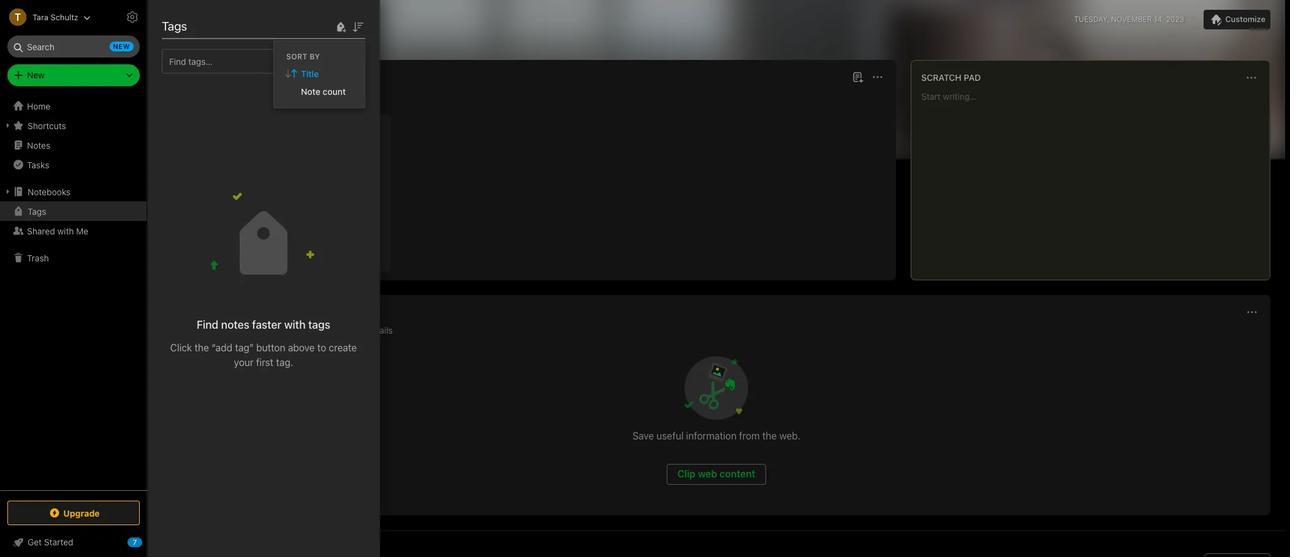 Task type: vqa. For each thing, say whether or not it's contained in the screenshot.
Tags to the top
yes



Task type: describe. For each thing, give the bounding box(es) containing it.
get started
[[28, 538, 73, 548]]

customize button
[[1204, 10, 1271, 29]]

yesterday button
[[173, 114, 278, 272]]

trash
[[27, 253, 49, 263]]

web clips
[[172, 326, 212, 336]]

click the "add tag" button above to create your first tag.
[[170, 343, 357, 368]]

web
[[698, 469, 717, 480]]

clips
[[192, 326, 212, 336]]

tuesday, november 14, 2023
[[1074, 15, 1185, 24]]

recently
[[172, 307, 216, 318]]

click to collapse image
[[143, 535, 152, 550]]

faster
[[252, 319, 282, 332]]

sort by
[[286, 52, 320, 61]]

dropdown list menu
[[274, 65, 365, 100]]

emails
[[367, 326, 393, 336]]

tara!
[[253, 12, 279, 26]]

from
[[739, 431, 760, 442]]

new
[[113, 42, 130, 50]]

clip web content button
[[667, 465, 766, 486]]

sort
[[286, 52, 308, 61]]

started
[[44, 538, 73, 548]]

scratch pad button
[[919, 71, 981, 85]]

the inside the click the "add tag" button above to create your first tag.
[[195, 343, 209, 354]]

good afternoon, tara!
[[162, 12, 279, 26]]

tab list containing web clips
[[165, 326, 1268, 338]]

shortcuts
[[28, 120, 66, 131]]

7
[[133, 539, 137, 547]]

shared with me
[[27, 226, 88, 236]]

tree containing home
[[0, 96, 147, 490]]

Help and Learning task checklist field
[[0, 533, 147, 553]]

emails tab
[[367, 326, 393, 338]]

web clips tab
[[172, 326, 212, 338]]

your
[[234, 357, 254, 368]]

click
[[170, 343, 192, 354]]

clip web content
[[678, 469, 756, 480]]

tag.
[[276, 357, 293, 368]]

afternoon,
[[195, 12, 250, 26]]

audio
[[330, 326, 353, 336]]

expand notebooks image
[[3, 187, 13, 197]]

notes button
[[170, 70, 216, 85]]

tags
[[308, 319, 330, 332]]

with inside shared with me link
[[57, 226, 74, 236]]

documents tab
[[270, 326, 315, 338]]

get
[[28, 538, 42, 548]]

images
[[227, 326, 255, 336]]

scratch
[[922, 72, 962, 83]]

Find tags… text field
[[162, 53, 351, 70]]

note count link
[[274, 82, 365, 100]]

tasks button
[[0, 155, 147, 175]]

captured
[[218, 307, 264, 318]]

tara
[[32, 12, 48, 22]]

me
[[76, 226, 88, 236]]

save
[[633, 431, 654, 442]]

note count
[[301, 86, 346, 97]]

tasks
[[27, 160, 49, 170]]

note
[[301, 86, 320, 97]]

Sort field
[[351, 19, 365, 34]]

notes inside the notes button
[[172, 72, 201, 82]]

to
[[317, 343, 326, 354]]

clip
[[678, 469, 696, 480]]

tuesday,
[[1074, 15, 1109, 24]]

find
[[197, 319, 218, 332]]

new search field
[[16, 36, 134, 58]]

customize
[[1226, 14, 1266, 24]]

Start writing… text field
[[922, 91, 1270, 270]]

recently captured button
[[170, 305, 264, 320]]

save useful information from the web.
[[633, 431, 801, 442]]

images tab
[[227, 326, 255, 338]]

Account field
[[0, 5, 91, 29]]



Task type: locate. For each thing, give the bounding box(es) containing it.
0 vertical spatial notes
[[172, 72, 201, 82]]

shared
[[27, 226, 55, 236]]

notebooks
[[28, 187, 71, 197]]

create
[[329, 343, 357, 354]]

upgrade button
[[7, 501, 140, 526]]

1 horizontal spatial tags
[[162, 19, 187, 33]]

with
[[57, 226, 74, 236], [284, 319, 306, 332]]

"add
[[212, 343, 232, 354]]

useful
[[657, 431, 684, 442]]

tab list
[[165, 326, 1268, 338]]

tab
[[172, 91, 200, 103]]

shared with me link
[[0, 221, 147, 241]]

scratch pad
[[922, 72, 981, 83]]

0 vertical spatial the
[[195, 343, 209, 354]]

with up above
[[284, 319, 306, 332]]

by
[[310, 52, 320, 61]]

0 vertical spatial with
[[57, 226, 74, 236]]

notebooks link
[[0, 182, 147, 202]]

1 horizontal spatial with
[[284, 319, 306, 332]]

1 vertical spatial notes
[[27, 140, 50, 151]]

1 vertical spatial tags
[[28, 206, 46, 217]]

tags inside button
[[28, 206, 46, 217]]

notes
[[221, 319, 249, 332]]

new button
[[7, 64, 140, 86]]

shortcuts button
[[0, 116, 147, 135]]

yesterday
[[183, 255, 217, 264]]

create new tag image
[[333, 19, 348, 34]]

sort options image
[[351, 19, 365, 34]]

information
[[686, 431, 737, 442]]

notes up tasks
[[27, 140, 50, 151]]

new
[[27, 70, 45, 80]]

notes down good
[[172, 72, 201, 82]]

1 horizontal spatial notes
[[172, 72, 201, 82]]

the
[[195, 343, 209, 354], [763, 431, 777, 442]]

recently captured
[[172, 307, 264, 318]]

button
[[256, 343, 285, 354]]

web.
[[780, 431, 801, 442]]

november
[[1111, 15, 1152, 24]]

tara schultz
[[32, 12, 78, 22]]

14,
[[1154, 15, 1164, 24]]

web
[[172, 326, 190, 336]]

trash link
[[0, 248, 147, 268]]

tags button
[[0, 202, 147, 221]]

tags
[[162, 19, 187, 33], [28, 206, 46, 217]]

0 horizontal spatial tags
[[28, 206, 46, 217]]

notes link
[[0, 135, 147, 155]]

notes
[[172, 72, 201, 82], [27, 140, 50, 151]]

1 vertical spatial with
[[284, 319, 306, 332]]

find notes faster with tags
[[197, 319, 330, 332]]

audio tab
[[330, 326, 353, 336]]

above
[[288, 343, 315, 354]]

Search text field
[[16, 36, 131, 58]]

2023
[[1166, 15, 1185, 24]]

title link
[[274, 65, 365, 82]]

schultz
[[51, 12, 78, 22]]

settings image
[[125, 10, 140, 25]]

home
[[27, 101, 50, 111]]

home link
[[0, 96, 147, 116]]

content
[[720, 469, 756, 480]]

good
[[162, 12, 192, 26]]

pad
[[964, 72, 981, 83]]

upgrade
[[63, 509, 100, 519]]

0 horizontal spatial with
[[57, 226, 74, 236]]

0 horizontal spatial notes
[[27, 140, 50, 151]]

first
[[256, 357, 274, 368]]

0 vertical spatial tags
[[162, 19, 187, 33]]

tag"
[[235, 343, 254, 354]]

tree
[[0, 96, 147, 490]]

notes inside notes link
[[27, 140, 50, 151]]

with left me
[[57, 226, 74, 236]]

tags up shared at the left of the page
[[28, 206, 46, 217]]

1 vertical spatial the
[[763, 431, 777, 442]]

tags right settings icon
[[162, 19, 187, 33]]

the down clips
[[195, 343, 209, 354]]

documents
[[270, 326, 315, 336]]

count
[[323, 86, 346, 97]]

1 horizontal spatial the
[[763, 431, 777, 442]]

0 horizontal spatial the
[[195, 343, 209, 354]]

title
[[301, 68, 319, 79]]

the right the from
[[763, 431, 777, 442]]



